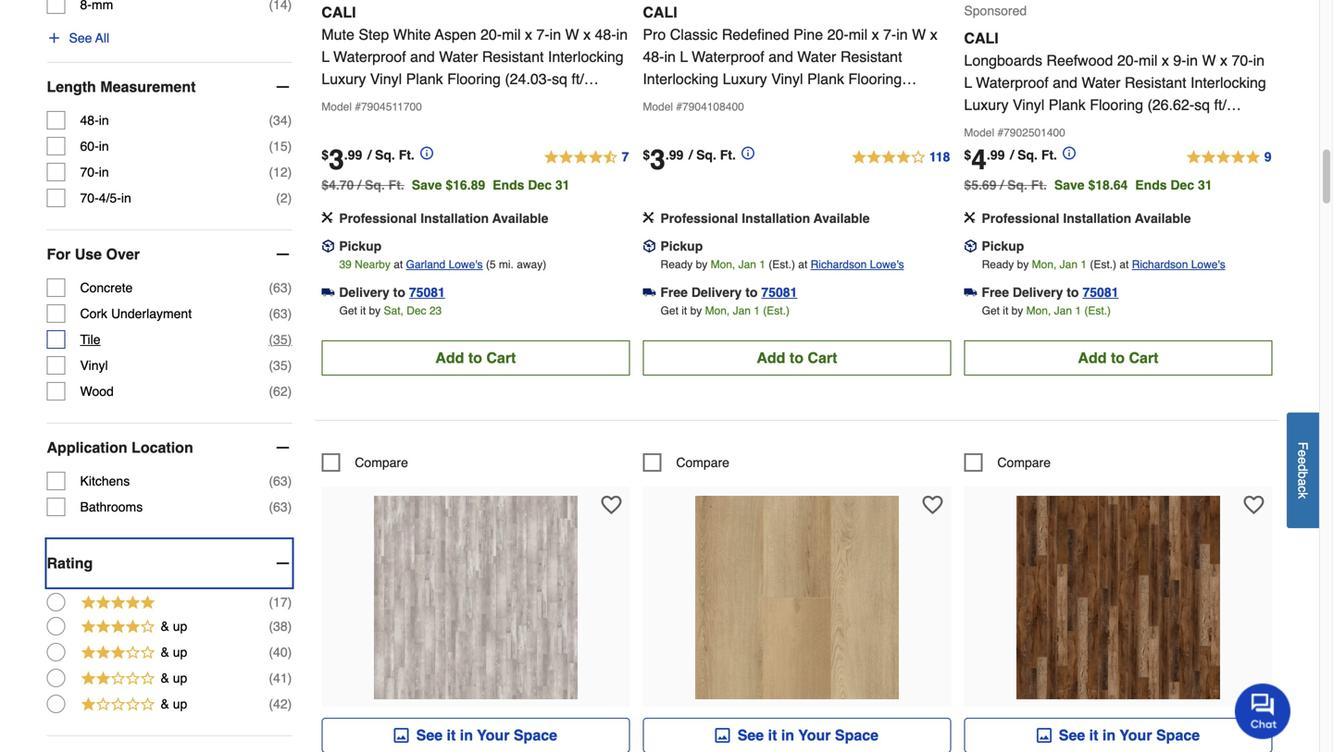 Task type: describe. For each thing, give the bounding box(es) containing it.
and for white
[[410, 48, 435, 65]]

waterproof for step
[[333, 48, 406, 65]]

waterproof for classic
[[692, 48, 765, 65]]

sq inside cali longboards reefwood 20-mil x 9-in w x 70-in l waterproof and water resistant interlocking luxury vinyl plank flooring (26.62-sq ft/ carton) model # 7902501400
[[1195, 96, 1210, 113]]

63 for bathrooms
[[273, 500, 288, 515]]

2 free from the left
[[982, 285, 1009, 300]]

1 free from the left
[[661, 285, 688, 300]]

1 richardson from the left
[[811, 258, 867, 271]]

up for ( 41 )
[[173, 671, 187, 686]]

sponsored
[[964, 3, 1027, 18]]

use
[[75, 246, 102, 263]]

1 75081 from the left
[[409, 285, 445, 300]]

sat,
[[384, 305, 404, 318]]

3 add to cart from the left
[[1078, 349, 1159, 367]]

(23.77-
[[643, 92, 690, 110]]

ends dec 31 element for 4
[[1136, 178, 1220, 193]]

water for aspen
[[439, 48, 478, 65]]

a
[[1296, 479, 1311, 486]]

richardson lowe's button for 75081 button related to truck filled icon
[[811, 255, 904, 274]]

carton) inside cali longboards reefwood 20-mil x 9-in w x 70-in l waterproof and water resistant interlocking luxury vinyl plank flooring (26.62-sq ft/ carton) model # 7902501400
[[964, 118, 1014, 136]]

lowe's for truck filled image associated with free
[[1192, 258, 1226, 271]]

7 ) from the top
[[288, 333, 292, 347]]

/ for 7
[[368, 148, 371, 162]]

( 40 )
[[269, 646, 292, 660]]

3 ) from the top
[[288, 165, 292, 180]]

.99 for $5.69
[[987, 148, 1005, 162]]

2 $ from the left
[[643, 148, 650, 162]]

w for mute step white aspen 20-mil x 7-in w x 48-in l waterproof and water resistant interlocking luxury vinyl plank flooring (24.03-sq ft/ carton)
[[565, 26, 579, 43]]

15
[[273, 139, 288, 154]]

39
[[339, 258, 352, 271]]

sq. for 7
[[375, 148, 395, 162]]

sq. down actual price $4.99 element
[[1008, 178, 1028, 193]]

kitchens
[[80, 474, 130, 489]]

48- for mute step white aspen 20-mil x 7-in w x 48-in l waterproof and water resistant interlocking luxury vinyl plank flooring (24.03-sq ft/ carton)
[[595, 26, 616, 43]]

( 2 )
[[276, 191, 292, 206]]

(26.62-
[[1148, 96, 1195, 113]]

2 richardson from the left
[[1132, 258, 1188, 271]]

cali longboards reefwood 20-mil x 9-in w x 70-in l waterproof and water resistant interlocking luxury vinyl plank flooring (26.62-sq ft/ carton) model # 7902501400
[[964, 30, 1267, 139]]

15 ) from the top
[[288, 671, 292, 686]]

compare for "1001303230" element
[[998, 456, 1051, 470]]

up for ( 38 )
[[173, 620, 187, 634]]

3 installation from the left
[[1063, 211, 1132, 226]]

$ 3 for 118
[[643, 144, 666, 176]]

$ 4
[[964, 144, 987, 176]]

118 button
[[851, 147, 951, 169]]

sq. for 9
[[1018, 148, 1038, 162]]

( 63 ) for cork underlayment
[[269, 307, 292, 321]]

underlayment
[[111, 307, 192, 321]]

interlocking inside cali longboards reefwood 20-mil x 9-in w x 70-in l waterproof and water resistant interlocking luxury vinyl plank flooring (26.62-sq ft/ carton) model # 7902501400
[[1191, 74, 1267, 91]]

pro
[[643, 26, 666, 43]]

1 heart outline image from the left
[[923, 495, 943, 516]]

7904511700
[[361, 100, 422, 113]]

chat invite button image
[[1235, 683, 1292, 740]]

40
[[273, 646, 288, 660]]

7902501400
[[1004, 126, 1066, 139]]

measurement
[[100, 78, 196, 95]]

1 add from the left
[[435, 349, 464, 367]]

truck filled image
[[643, 286, 656, 299]]

get it by mon, jan 1 (est.) for truck filled image associated with free
[[982, 305, 1111, 318]]

$ 3 for 7
[[322, 144, 344, 176]]

by for truck filled image associated with free
[[1012, 305, 1024, 318]]

length
[[47, 78, 96, 95]]

truck filled image for free
[[964, 286, 977, 299]]

flooring for pine
[[849, 70, 902, 87]]

application location
[[47, 439, 193, 457]]

application location button
[[47, 424, 292, 472]]

6 ) from the top
[[288, 307, 292, 321]]

5 stars image containing 9
[[1186, 147, 1273, 169]]

# for pro classic redefined pine 20-mil x 7-in w x 48-in l waterproof and water resistant interlocking luxury vinyl plank flooring (23.77-sq ft/ carton)
[[676, 100, 683, 113]]

your for photos associated with third 'see it in your space' "link" from right
[[477, 727, 510, 744]]

photos image for third 'see it in your space' "link" from right
[[394, 729, 409, 744]]

$5.69
[[964, 178, 997, 193]]

length measurement button
[[47, 63, 292, 111]]

9 button
[[1186, 147, 1273, 169]]

ft/ inside cali longboards reefwood 20-mil x 9-in w x 70-in l waterproof and water resistant interlocking luxury vinyl plank flooring (26.62-sq ft/ carton) model # 7902501400
[[1214, 96, 1227, 113]]

$4.70
[[322, 178, 354, 193]]

$5.69 / sq. ft. save $18.64 ends dec 31
[[964, 178, 1213, 193]]

get it by sat, dec 23
[[339, 305, 442, 318]]

for use over
[[47, 246, 140, 263]]

( 63 ) for concrete
[[269, 281, 292, 295]]

70- inside cali longboards reefwood 20-mil x 9-in w x 70-in l waterproof and water resistant interlocking luxury vinyl plank flooring (26.62-sq ft/ carton) model # 7902501400
[[1232, 52, 1253, 69]]

1001303230 element
[[964, 454, 1051, 472]]

flooring inside cali longboards reefwood 20-mil x 9-in w x 70-in l waterproof and water resistant interlocking luxury vinyl plank flooring (26.62-sq ft/ carton) model # 7902501400
[[1090, 96, 1144, 113]]

2 vertical spatial 48-
[[80, 113, 99, 128]]

( 38 )
[[269, 620, 292, 634]]

application
[[47, 439, 127, 457]]

actual price $3.99 element for 7
[[322, 144, 433, 176]]

2 add to cart button from the left
[[643, 341, 951, 376]]

13 ) from the top
[[288, 620, 292, 634]]

d
[[1296, 465, 1311, 472]]

( 41 )
[[269, 671, 292, 686]]

f e e d b a c k button
[[1287, 413, 1320, 529]]

16 ) from the top
[[288, 697, 292, 712]]

was price $4.70 / sq. ft. element
[[322, 173, 412, 193]]

11 ) from the top
[[288, 500, 292, 515]]

f e e d b a c k
[[1296, 442, 1311, 499]]

location
[[132, 439, 193, 457]]

concrete
[[80, 281, 133, 295]]

# inside cali longboards reefwood 20-mil x 9-in w x 70-in l waterproof and water resistant interlocking luxury vinyl plank flooring (26.62-sq ft/ carton) model # 7902501400
[[998, 126, 1004, 139]]

38
[[273, 620, 288, 634]]

model for mute step white aspen 20-mil x 7-in w x 48-in l waterproof and water resistant interlocking luxury vinyl plank flooring (24.03-sq ft/ carton)
[[322, 100, 352, 113]]

flooring for aspen
[[447, 70, 501, 87]]

dec for 4
[[1171, 178, 1195, 193]]

9
[[1265, 149, 1272, 164]]

1 star image
[[80, 696, 156, 717]]

plank for aspen
[[406, 70, 443, 87]]

(24.03-
[[505, 70, 552, 87]]

1 assembly image from the left
[[322, 212, 333, 223]]

see for see it in your space button for third 'see it in your space' "link" from right
[[416, 727, 443, 744]]

( 63 ) for kitchens
[[269, 474, 292, 489]]

option group containing (
[[47, 592, 292, 718]]

cali for pro classic redefined pine 20-mil x 7-in w x 48-in l waterproof and water resistant interlocking luxury vinyl plank flooring (23.77-sq ft/ carton)
[[643, 4, 678, 21]]

9-
[[1174, 52, 1187, 69]]

/ right "$5.69"
[[1000, 178, 1004, 193]]

& for ( 40 )
[[161, 646, 169, 660]]

2
[[280, 191, 288, 206]]

/ right the $4.70
[[358, 178, 361, 193]]

(5
[[486, 258, 496, 271]]

0 horizontal spatial 5 stars image
[[80, 594, 156, 615]]

4 ) from the top
[[288, 191, 292, 206]]

8 ) from the top
[[288, 358, 292, 373]]

1 ) from the top
[[288, 113, 292, 128]]

length measurement
[[47, 78, 196, 95]]

4
[[972, 144, 987, 176]]

7904108400
[[683, 100, 744, 113]]

water for pine
[[798, 48, 837, 65]]

w inside cali longboards reefwood 20-mil x 9-in w x 70-in l waterproof and water resistant interlocking luxury vinyl plank flooring (26.62-sq ft/ carton) model # 7902501400
[[1202, 52, 1216, 69]]

dec for 3
[[528, 178, 552, 193]]

1 at from the left
[[394, 258, 403, 271]]

60-
[[80, 139, 99, 154]]

ends for 3
[[493, 178, 525, 193]]

for
[[47, 246, 71, 263]]

step
[[359, 26, 389, 43]]

ready for pickup icon
[[982, 258, 1014, 271]]

42
[[273, 697, 288, 712]]

see for see it in your space button related to 2nd 'see it in your space' "link" from left
[[738, 727, 764, 744]]

get for delivery's truck filled image
[[339, 305, 357, 318]]

sq for (24.03-
[[552, 70, 568, 87]]

10 ) from the top
[[288, 474, 292, 489]]

23
[[430, 305, 442, 318]]

1 vertical spatial 4 stars image
[[80, 618, 156, 639]]

available for assembly image at the left top of page
[[814, 211, 870, 226]]

( 62 )
[[269, 384, 292, 399]]

2 e from the top
[[1296, 457, 1311, 465]]

2 stars image
[[80, 670, 156, 691]]

carton) for step
[[322, 92, 371, 110]]

space for see it in your space button related to 2nd 'see it in your space' "link" from left
[[835, 727, 879, 744]]

63 for concrete
[[273, 281, 288, 295]]

$ for $4.70 / sq. ft. save $16.89 ends dec 31
[[322, 148, 329, 162]]

4/5-
[[99, 191, 121, 206]]

pickup for truck filled image associated with free
[[982, 239, 1025, 254]]

1 add to cart from the left
[[435, 349, 516, 367]]

7- for aspen
[[537, 26, 550, 43]]

at for truck filled icon
[[799, 258, 808, 271]]

14 ) from the top
[[288, 646, 292, 660]]

60-in
[[80, 139, 109, 154]]

save for 4
[[1055, 178, 1085, 193]]

3 see it in your space link from the left
[[964, 718, 1273, 753]]

2 add from the left
[[757, 349, 786, 367]]

ft. for 7
[[399, 148, 415, 162]]

63 for kitchens
[[273, 474, 288, 489]]

resistant for aspen
[[482, 48, 544, 65]]

7 button
[[543, 147, 630, 169]]

plus image
[[47, 31, 62, 45]]

vinyl inside cali longboards reefwood 20-mil x 9-in w x 70-in l waterproof and water resistant interlocking luxury vinyl plank flooring (26.62-sq ft/ carton) model # 7902501400
[[1013, 96, 1045, 113]]

2 .99 from the left
[[666, 148, 684, 162]]

cali inside cali longboards reefwood 20-mil x 9-in w x 70-in l waterproof and water resistant interlocking luxury vinyl plank flooring (26.62-sq ft/ carton) model # 7902501400
[[964, 30, 999, 47]]

model for pro classic redefined pine 20-mil x 7-in w x 48-in l waterproof and water resistant interlocking luxury vinyl plank flooring (23.77-sq ft/ carton)
[[643, 100, 673, 113]]

over
[[106, 246, 140, 263]]

( 15 )
[[269, 139, 292, 154]]

41
[[273, 671, 288, 686]]

delivery for truck filled image associated with free
[[1013, 285, 1063, 300]]

cali pro classic redefined pine 20-mil x 7-in w x 48-in l waterproof and water resistant interlocking luxury vinyl plank flooring (23.77-sq ft/ carton) model # 7904108400
[[643, 4, 938, 113]]

118
[[930, 149, 951, 164]]

pine
[[794, 26, 823, 43]]

rating
[[47, 555, 93, 572]]

63 for cork underlayment
[[273, 307, 288, 321]]

5 ) from the top
[[288, 281, 292, 295]]

luxury inside cali longboards reefwood 20-mil x 9-in w x 70-in l waterproof and water resistant interlocking luxury vinyl plank flooring (26.62-sq ft/ carton) model # 7902501400
[[964, 96, 1009, 113]]

resistant for pine
[[841, 48, 902, 65]]

$4.70 / sq. ft. save $16.89 ends dec 31
[[322, 178, 570, 193]]

richardson lowe's button for truck filled image associated with free's 75081 button
[[1132, 255, 1226, 274]]

70-4/5-in
[[80, 191, 131, 206]]

12 ) from the top
[[288, 596, 292, 610]]

tile
[[80, 333, 101, 347]]

48-in
[[80, 113, 109, 128]]

5013209439 element
[[643, 454, 730, 472]]

for use over button
[[47, 231, 292, 279]]

39 nearby at garland lowe's (5 mi. away)
[[339, 258, 547, 271]]

9 ) from the top
[[288, 384, 292, 399]]

c
[[1296, 486, 1311, 493]]

1 free delivery to 75081 from the left
[[661, 285, 798, 300]]

k
[[1296, 493, 1311, 499]]

( 42 )
[[269, 697, 292, 712]]

2 free delivery to 75081 from the left
[[982, 285, 1119, 300]]

wood
[[80, 384, 114, 399]]

vinyl up the wood
[[80, 358, 108, 373]]

( 17 )
[[269, 596, 292, 610]]

redefined
[[722, 26, 790, 43]]

your for photos corresponding to first 'see it in your space' "link" from the right
[[1120, 727, 1153, 744]]

2 .99 / sq. ft. from the left
[[666, 148, 736, 162]]

pickup image for delivery
[[322, 240, 335, 253]]

savings save $18.64 element
[[1055, 178, 1220, 193]]

space for see it in your space button corresponding to first 'see it in your space' "link" from the right
[[1157, 727, 1200, 744]]

truck filled image for delivery
[[322, 286, 335, 299]]

info image for 4
[[1063, 147, 1076, 160]]

3 add from the left
[[1078, 349, 1107, 367]]

waterproof inside cali longboards reefwood 20-mil x 9-in w x 70-in l waterproof and water resistant interlocking luxury vinyl plank flooring (26.62-sq ft/ carton) model # 7902501400
[[976, 74, 1049, 91]]

l for pro
[[680, 48, 688, 65]]

nearby
[[355, 258, 391, 271]]

ft. for 9
[[1042, 148, 1057, 162]]



Task type: vqa. For each thing, say whether or not it's contained in the screenshot.


Task type: locate. For each thing, give the bounding box(es) containing it.
2 installation from the left
[[742, 211, 810, 226]]

0 horizontal spatial resistant
[[482, 48, 544, 65]]

ends dec 31 element down 9 button at top right
[[1136, 178, 1220, 193]]

0 horizontal spatial professional installation available
[[339, 211, 549, 226]]

70- down 70-in
[[80, 191, 99, 206]]

.99 / sq. ft. inside actual price $4.99 element
[[987, 148, 1057, 162]]

1 horizontal spatial richardson lowe's button
[[1132, 255, 1226, 274]]

0 horizontal spatial get it by mon, jan 1 (est.)
[[661, 305, 790, 318]]

ready by mon, jan 1 (est.) at richardson lowe's
[[661, 258, 904, 271], [982, 258, 1226, 271]]

4 ( 63 ) from the top
[[269, 500, 292, 515]]

2 horizontal spatial carton)
[[964, 118, 1014, 136]]

professional installation available down the $5.69 / sq. ft. save $18.64 ends dec 31
[[982, 211, 1191, 226]]

plank inside cali pro classic redefined pine 20-mil x 7-in w x 48-in l waterproof and water resistant interlocking luxury vinyl plank flooring (23.77-sq ft/ carton) model # 7904108400
[[807, 70, 845, 87]]

compare inside "1001303230" element
[[998, 456, 1051, 470]]

at for truck filled image associated with free
[[1120, 258, 1129, 271]]

#
[[355, 100, 361, 113], [676, 100, 683, 113], [998, 126, 1004, 139]]

cork underlayment
[[80, 307, 192, 321]]

2 cart from the left
[[808, 349, 838, 367]]

1 horizontal spatial see it in your space button
[[643, 718, 951, 753]]

1 31 from the left
[[556, 178, 570, 193]]

0 horizontal spatial space
[[514, 727, 557, 744]]

( 35 ) for vinyl
[[269, 358, 292, 373]]

31 for 3
[[556, 178, 570, 193]]

7- inside cali mute step white aspen 20-mil x 7-in w x 48-in l waterproof and water resistant interlocking luxury vinyl plank flooring (24.03-sq ft/ carton) model # 7904511700
[[537, 26, 550, 43]]

w inside cali mute step white aspen 20-mil x 7-in w x 48-in l waterproof and water resistant interlocking luxury vinyl plank flooring (24.03-sq ft/ carton) model # 7904511700
[[565, 26, 579, 43]]

get for truck filled image associated with free
[[982, 305, 1000, 318]]

lowe's
[[449, 258, 483, 271], [870, 258, 904, 271], [1192, 258, 1226, 271]]

water
[[439, 48, 478, 65], [798, 48, 837, 65], [1082, 74, 1121, 91]]

classic
[[670, 26, 718, 43]]

resistant inside cali mute step white aspen 20-mil x 7-in w x 48-in l waterproof and water resistant interlocking luxury vinyl plank flooring (24.03-sq ft/ carton) model # 7904511700
[[482, 48, 544, 65]]

3 & from the top
[[161, 671, 169, 686]]

compare inside the 5013821957 'element'
[[355, 456, 408, 470]]

see for "see all" button
[[69, 31, 92, 45]]

1 photos image from the left
[[394, 729, 409, 744]]

0 horizontal spatial see it in your space
[[416, 727, 557, 744]]

actual price $4.99 element
[[964, 144, 1076, 176]]

1 space from the left
[[514, 727, 557, 744]]

0 horizontal spatial ft/
[[572, 70, 584, 87]]

( 34 )
[[269, 113, 292, 128]]

$16.89
[[446, 178, 485, 193]]

$ right 118
[[964, 148, 972, 162]]

1 horizontal spatial 5 stars image
[[1186, 147, 1273, 169]]

2 available from the left
[[814, 211, 870, 226]]

waterproof down longboards
[[976, 74, 1049, 91]]

ft/ inside cali pro classic redefined pine 20-mil x 7-in w x 48-in l waterproof and water resistant interlocking luxury vinyl plank flooring (23.77-sq ft/ carton) model # 7904108400
[[710, 92, 722, 110]]

3 at from the left
[[1120, 258, 1129, 271]]

heart outline image
[[923, 495, 943, 516], [1244, 495, 1264, 516]]

1 horizontal spatial model
[[643, 100, 673, 113]]

0 horizontal spatial $
[[322, 148, 329, 162]]

( 63 )
[[269, 281, 292, 295], [269, 307, 292, 321], [269, 474, 292, 489], [269, 500, 292, 515]]

# inside cali mute step white aspen 20-mil x 7-in w x 48-in l waterproof and water resistant interlocking luxury vinyl plank flooring (24.03-sq ft/ carton) model # 7904511700
[[355, 100, 361, 113]]

professional installation available for 2nd assembly icon
[[982, 211, 1191, 226]]

richardson lowe's button
[[811, 255, 904, 274], [1132, 255, 1226, 274]]

4 stars image up 3 stars image
[[80, 618, 156, 639]]

model up 4
[[964, 126, 995, 139]]

mil
[[502, 26, 521, 43], [849, 26, 868, 43], [1139, 52, 1158, 69]]

ends dec 31 element
[[493, 178, 577, 193], [1136, 178, 1220, 193]]

1 professional from the left
[[339, 211, 417, 226]]

3 pickup from the left
[[982, 239, 1025, 254]]

pickup for delivery's truck filled image
[[339, 239, 382, 254]]

2 richardson lowe's button from the left
[[1132, 255, 1226, 274]]

3 63 from the top
[[273, 474, 288, 489]]

& for ( 42 )
[[161, 697, 169, 712]]

70-
[[1232, 52, 1253, 69], [80, 165, 99, 180], [80, 191, 99, 206]]

water inside cali longboards reefwood 20-mil x 9-in w x 70-in l waterproof and water resistant interlocking luxury vinyl plank flooring (26.62-sq ft/ carton) model # 7902501400
[[1082, 74, 1121, 91]]

and inside cali mute step white aspen 20-mil x 7-in w x 48-in l waterproof and water resistant interlocking luxury vinyl plank flooring (24.03-sq ft/ carton) model # 7904511700
[[410, 48, 435, 65]]

4 stars image containing 118
[[851, 147, 951, 169]]

vinyl up 7904511700
[[370, 70, 402, 87]]

ft. up was price $4.70 / sq. ft. element
[[399, 148, 415, 162]]

7- for pine
[[883, 26, 897, 43]]

minus image
[[273, 245, 292, 264], [273, 439, 292, 458], [273, 555, 292, 573]]

water inside cali mute step white aspen 20-mil x 7-in w x 48-in l waterproof and water resistant interlocking luxury vinyl plank flooring (24.03-sq ft/ carton) model # 7904511700
[[439, 48, 478, 65]]

1 & up from the top
[[161, 620, 187, 634]]

cali for mute step white aspen 20-mil x 7-in w x 48-in l waterproof and water resistant interlocking luxury vinyl plank flooring (24.03-sq ft/ carton)
[[322, 4, 356, 21]]

2 & up from the top
[[161, 646, 187, 660]]

1 e from the top
[[1296, 450, 1311, 457]]

carton) up info image
[[726, 92, 776, 110]]

# up actual price $4.99 element
[[998, 126, 1004, 139]]

1 get it by mon, jan 1 (est.) from the left
[[661, 305, 790, 318]]

water down pine
[[798, 48, 837, 65]]

/ for 9
[[1011, 148, 1014, 162]]

2 horizontal spatial lowe's
[[1192, 258, 1226, 271]]

0 horizontal spatial see it in your space button
[[322, 718, 630, 753]]

5013821957 element
[[322, 454, 408, 472]]

assembly image
[[322, 212, 333, 223], [964, 212, 976, 223]]

1 75081 button from the left
[[409, 283, 445, 302]]

mil for pine
[[849, 26, 868, 43]]

up right "1 star" image
[[173, 697, 187, 712]]

cart
[[487, 349, 516, 367], [808, 349, 838, 367], [1129, 349, 1159, 367]]

0 horizontal spatial richardson
[[811, 258, 867, 271]]

l down 'mute' on the left of page
[[322, 48, 330, 65]]

1 horizontal spatial installation
[[742, 211, 810, 226]]

5 stars image up 3 stars image
[[80, 594, 156, 615]]

4.5 stars image
[[543, 147, 630, 169]]

1 vertical spatial 48-
[[643, 48, 664, 65]]

truck filled image down pickup icon
[[964, 286, 977, 299]]

1 horizontal spatial sq
[[690, 92, 706, 110]]

up right 3 stars image
[[173, 646, 187, 660]]

2 horizontal spatial your
[[1120, 727, 1153, 744]]

vinyl inside cali mute step white aspen 20-mil x 7-in w x 48-in l waterproof and water resistant interlocking luxury vinyl plank flooring (24.03-sq ft/ carton) model # 7904511700
[[370, 70, 402, 87]]

longboards
[[964, 52, 1043, 69]]

w inside cali pro classic redefined pine 20-mil x 7-in w x 48-in l waterproof and water resistant interlocking luxury vinyl plank flooring (23.77-sq ft/ carton) model # 7904108400
[[912, 26, 926, 43]]

.99 / sq. ft. down 7902501400
[[987, 148, 1057, 162]]

sq inside cali mute step white aspen 20-mil x 7-in w x 48-in l waterproof and water resistant interlocking luxury vinyl plank flooring (24.03-sq ft/ carton) model # 7904511700
[[552, 70, 568, 87]]

available down 118 'button'
[[814, 211, 870, 226]]

delivery to 75081
[[339, 285, 445, 300]]

sq
[[552, 70, 568, 87], [690, 92, 706, 110], [1195, 96, 1210, 113]]

see all button
[[47, 29, 109, 47]]

3 & up from the top
[[161, 671, 187, 686]]

option group
[[47, 592, 292, 718]]

ends
[[493, 178, 525, 193], [1136, 178, 1167, 193]]

3 up from the top
[[173, 671, 187, 686]]

up right 2 stars image
[[173, 671, 187, 686]]

sq. up was price $4.70 / sq. ft. element
[[375, 148, 395, 162]]

& up right "1 star" image
[[161, 697, 187, 712]]

5 stars image down the (26.62-
[[1186, 147, 1273, 169]]

1 horizontal spatial .99
[[666, 148, 684, 162]]

ready for free's pickup image
[[661, 258, 693, 271]]

0 horizontal spatial installation
[[421, 211, 489, 226]]

1 horizontal spatial professional
[[661, 211, 738, 226]]

62
[[273, 384, 288, 399]]

see for see it in your space button corresponding to first 'see it in your space' "link" from the right
[[1059, 727, 1086, 744]]

professional installation available for assembly image at the left top of page
[[661, 211, 870, 226]]

luxury for step
[[322, 70, 366, 87]]

2 professional from the left
[[661, 211, 738, 226]]

truck filled image
[[322, 286, 335, 299], [964, 286, 977, 299]]

2 get from the left
[[661, 305, 679, 318]]

0 horizontal spatial ends
[[493, 178, 525, 193]]

l down longboards
[[964, 74, 972, 91]]

1 35 from the top
[[273, 333, 288, 347]]

pickup for truck filled icon
[[661, 239, 703, 254]]

12
[[273, 165, 288, 180]]

minus image up 17 at the bottom of page
[[273, 555, 292, 573]]

assembly image
[[643, 212, 654, 223]]

sq.
[[375, 148, 395, 162], [696, 148, 717, 162], [1018, 148, 1038, 162], [365, 178, 385, 193], [1008, 178, 1028, 193]]

model left the 7904108400
[[643, 100, 673, 113]]

1 horizontal spatial mil
[[849, 26, 868, 43]]

3 75081 button from the left
[[1083, 283, 1119, 302]]

17
[[273, 596, 288, 610]]

$ 3 right 7
[[643, 144, 666, 176]]

2 horizontal spatial add to cart
[[1078, 349, 1159, 367]]

0 horizontal spatial photos image
[[394, 729, 409, 744]]

1 horizontal spatial actual price $3.99 element
[[643, 144, 755, 176]]

away)
[[517, 258, 547, 271]]

plank down pine
[[807, 70, 845, 87]]

by
[[696, 258, 708, 271], [1017, 258, 1029, 271], [369, 305, 381, 318], [690, 305, 702, 318], [1012, 305, 1024, 318]]

mi.
[[499, 258, 514, 271]]

by for truck filled icon
[[690, 305, 702, 318]]

professional installation available down info image
[[661, 211, 870, 226]]

1 installation from the left
[[421, 211, 489, 226]]

0 horizontal spatial water
[[439, 48, 478, 65]]

# inside cali pro classic redefined pine 20-mil x 7-in w x 48-in l waterproof and water resistant interlocking luxury vinyl plank flooring (23.77-sq ft/ carton) model # 7904108400
[[676, 100, 683, 113]]

$18.64
[[1089, 178, 1128, 193]]

2 ready by mon, jan 1 (est.) at richardson lowe's from the left
[[982, 258, 1226, 271]]

3 cart from the left
[[1129, 349, 1159, 367]]

professional right assembly image at the left top of page
[[661, 211, 738, 226]]

dec left 23
[[407, 305, 426, 318]]

plank inside cali longboards reefwood 20-mil x 9-in w x 70-in l waterproof and water resistant interlocking luxury vinyl plank flooring (26.62-sq ft/ carton) model # 7902501400
[[1049, 96, 1086, 113]]

1 pickup image from the left
[[322, 240, 335, 253]]

3 space from the left
[[1157, 727, 1200, 744]]

add to cart
[[435, 349, 516, 367], [757, 349, 838, 367], [1078, 349, 1159, 367]]

ft. inside actual price $4.99 element
[[1042, 148, 1057, 162]]

heart outline image
[[601, 495, 622, 516]]

see it in your space button for 2nd 'see it in your space' "link" from left
[[643, 718, 951, 753]]

ft/ inside cali mute step white aspen 20-mil x 7-in w x 48-in l waterproof and water resistant interlocking luxury vinyl plank flooring (24.03-sq ft/ carton) model # 7904511700
[[572, 70, 584, 87]]

l inside cali pro classic redefined pine 20-mil x 7-in w x 48-in l waterproof and water resistant interlocking luxury vinyl plank flooring (23.77-sq ft/ carton) model # 7904108400
[[680, 48, 688, 65]]

cali inside cali mute step white aspen 20-mil x 7-in w x 48-in l waterproof and water resistant interlocking luxury vinyl plank flooring (24.03-sq ft/ carton) model # 7904511700
[[322, 4, 356, 21]]

7- up (24.03-
[[537, 26, 550, 43]]

ft/ right (24.03-
[[572, 70, 584, 87]]

1 horizontal spatial delivery
[[692, 285, 742, 300]]

installation down the $5.69 / sq. ft. save $18.64 ends dec 31
[[1063, 211, 1132, 226]]

compare inside 5013209439 element
[[676, 456, 730, 470]]

mil right pine
[[849, 26, 868, 43]]

63
[[273, 281, 288, 295], [273, 307, 288, 321], [273, 474, 288, 489], [273, 500, 288, 515]]

0 horizontal spatial get
[[339, 305, 357, 318]]

professional
[[339, 211, 417, 226], [661, 211, 738, 226], [982, 211, 1060, 226]]

3 right 7
[[650, 144, 666, 176]]

f
[[1296, 442, 1311, 450]]

3 for 7
[[329, 144, 344, 176]]

2 assembly image from the left
[[964, 212, 976, 223]]

pickup image down assembly image at the left top of page
[[643, 240, 656, 253]]

1 horizontal spatial lowe's
[[870, 258, 904, 271]]

.99 right 7
[[666, 148, 684, 162]]

mil inside cali longboards reefwood 20-mil x 9-in w x 70-in l waterproof and water resistant interlocking luxury vinyl plank flooring (26.62-sq ft/ carton) model # 7902501400
[[1139, 52, 1158, 69]]

2 35 from the top
[[273, 358, 288, 373]]

2 see it in your space link from the left
[[643, 718, 951, 753]]

delivery
[[339, 285, 390, 300], [692, 285, 742, 300], [1013, 285, 1063, 300]]

2 horizontal spatial at
[[1120, 258, 1129, 271]]

48- up "60-"
[[80, 113, 99, 128]]

20- inside cali mute step white aspen 20-mil x 7-in w x 48-in l waterproof and water resistant interlocking luxury vinyl plank flooring (24.03-sq ft/ carton) model # 7904511700
[[481, 26, 502, 43]]

48- for pro classic redefined pine 20-mil x 7-in w x 48-in l waterproof and water resistant interlocking luxury vinyl plank flooring (23.77-sq ft/ carton)
[[643, 48, 664, 65]]

minus image
[[273, 78, 292, 96]]

2 7- from the left
[[883, 26, 897, 43]]

1 add to cart button from the left
[[322, 341, 630, 376]]

pickup image for free
[[643, 240, 656, 253]]

48- down pro
[[643, 48, 664, 65]]

truck filled image left delivery to 75081
[[322, 286, 335, 299]]

4 up from the top
[[173, 697, 187, 712]]

w
[[565, 26, 579, 43], [912, 26, 926, 43], [1202, 52, 1216, 69]]

0 horizontal spatial 7-
[[537, 26, 550, 43]]

20- right aspen
[[481, 26, 502, 43]]

& up for ( 38 )
[[161, 620, 187, 634]]

compare for the 5013821957 'element'
[[355, 456, 408, 470]]

available down savings save $18.64 element
[[1135, 211, 1191, 226]]

1 3 from the left
[[329, 144, 344, 176]]

cali inside cali pro classic redefined pine 20-mil x 7-in w x 48-in l waterproof and water resistant interlocking luxury vinyl plank flooring (23.77-sq ft/ carton) model # 7904108400
[[643, 4, 678, 21]]

l for mute
[[322, 48, 330, 65]]

vinyl
[[370, 70, 402, 87], [771, 70, 803, 87], [1013, 96, 1045, 113], [80, 358, 108, 373]]

2 ends dec 31 element from the left
[[1136, 178, 1220, 193]]

model inside cali longboards reefwood 20-mil x 9-in w x 70-in l waterproof and water resistant interlocking luxury vinyl plank flooring (26.62-sq ft/ carton) model # 7902501400
[[964, 126, 995, 139]]

0 horizontal spatial w
[[565, 26, 579, 43]]

1 horizontal spatial get it by mon, jan 1 (est.)
[[982, 305, 1111, 318]]

2 horizontal spatial water
[[1082, 74, 1121, 91]]

1 pickup from the left
[[339, 239, 382, 254]]

3 lowe's from the left
[[1192, 258, 1226, 271]]

2 add to cart from the left
[[757, 349, 838, 367]]

pickup image
[[964, 240, 977, 253]]

e up b
[[1296, 457, 1311, 465]]

sq. right the $4.70
[[365, 178, 385, 193]]

luxury inside cali pro classic redefined pine 20-mil x 7-in w x 48-in l waterproof and water resistant interlocking luxury vinyl plank flooring (23.77-sq ft/ carton) model # 7904108400
[[723, 70, 767, 87]]

and down white
[[410, 48, 435, 65]]

48- inside cali pro classic redefined pine 20-mil x 7-in w x 48-in l waterproof and water resistant interlocking luxury vinyl plank flooring (23.77-sq ft/ carton) model # 7904108400
[[643, 48, 664, 65]]

installation down info image
[[742, 211, 810, 226]]

vinyl inside cali pro classic redefined pine 20-mil x 7-in w x 48-in l waterproof and water resistant interlocking luxury vinyl plank flooring (23.77-sq ft/ carton) model # 7904108400
[[771, 70, 803, 87]]

0 horizontal spatial plank
[[406, 70, 443, 87]]

& right 3 stars image
[[161, 646, 169, 660]]

mil up (24.03-
[[502, 26, 521, 43]]

ends for 4
[[1136, 178, 1167, 193]]

your
[[477, 727, 510, 744], [799, 727, 831, 744], [1120, 727, 1153, 744]]

1
[[760, 258, 766, 271], [1081, 258, 1087, 271], [754, 305, 760, 318], [1075, 305, 1082, 318]]

1 ( 63 ) from the top
[[269, 281, 292, 295]]

space
[[514, 727, 557, 744], [835, 727, 879, 744], [1157, 727, 1200, 744]]

sq for (23.77-
[[690, 92, 706, 110]]

interlocking up (23.77-
[[643, 70, 719, 87]]

1 see it in your space link from the left
[[322, 718, 630, 753]]

70- for ( 12 )
[[80, 165, 99, 180]]

1 horizontal spatial see it in your space
[[738, 727, 879, 744]]

3 stars image
[[80, 644, 156, 665]]

resistant
[[482, 48, 544, 65], [841, 48, 902, 65], [1125, 74, 1187, 91]]

get
[[339, 305, 357, 318], [661, 305, 679, 318], [982, 305, 1000, 318]]

7-
[[537, 26, 550, 43], [883, 26, 897, 43]]

4 & from the top
[[161, 697, 169, 712]]

7
[[622, 149, 629, 164]]

75081
[[409, 285, 445, 300], [762, 285, 798, 300], [1083, 285, 1119, 300]]

2 horizontal spatial luxury
[[964, 96, 1009, 113]]

ready by mon, jan 1 (est.) at richardson lowe's for 75081 button related to truck filled icon
[[661, 258, 904, 271]]

3 available from the left
[[1135, 211, 1191, 226]]

model inside cali pro classic redefined pine 20-mil x 7-in w x 48-in l waterproof and water resistant interlocking luxury vinyl plank flooring (23.77-sq ft/ carton) model # 7904108400
[[643, 100, 673, 113]]

info image up the $5.69 / sq. ft. save $18.64 ends dec 31
[[1063, 147, 1076, 160]]

1 horizontal spatial carton)
[[726, 92, 776, 110]]

ready by mon, jan 1 (est.) at richardson lowe's for truck filled image associated with free's 75081 button
[[982, 258, 1226, 271]]

plank up 7904511700
[[406, 70, 443, 87]]

1 horizontal spatial resistant
[[841, 48, 902, 65]]

pickup image
[[322, 240, 335, 253], [643, 240, 656, 253]]

waterproof down step
[[333, 48, 406, 65]]

1 professional installation available from the left
[[339, 211, 549, 226]]

& up for ( 41 )
[[161, 671, 187, 686]]

3 add to cart button from the left
[[964, 341, 1273, 376]]

1 63 from the top
[[273, 281, 288, 295]]

2 ready from the left
[[982, 258, 1014, 271]]

professional down was price $4.70 / sq. ft. element
[[339, 211, 417, 226]]

resistant inside cali longboards reefwood 20-mil x 9-in w x 70-in l waterproof and water resistant interlocking luxury vinyl plank flooring (26.62-sq ft/ carton) model # 7902501400
[[1125, 74, 1187, 91]]

carton) right minus image
[[322, 92, 371, 110]]

2 minus image from the top
[[273, 439, 292, 458]]

2 horizontal spatial photos image
[[1037, 729, 1052, 744]]

sq. for 118
[[696, 148, 717, 162]]

water inside cali pro classic redefined pine 20-mil x 7-in w x 48-in l waterproof and water resistant interlocking luxury vinyl plank flooring (23.77-sq ft/ carton) model # 7904108400
[[798, 48, 837, 65]]

water down aspen
[[439, 48, 478, 65]]

20- inside cali longboards reefwood 20-mil x 9-in w x 70-in l waterproof and water resistant interlocking luxury vinyl plank flooring (26.62-sq ft/ carton) model # 7902501400
[[1118, 52, 1139, 69]]

save left the $18.64
[[1055, 178, 1085, 193]]

75081 button
[[409, 283, 445, 302], [762, 283, 798, 302], [1083, 283, 1119, 302]]

2 horizontal spatial add to cart button
[[964, 341, 1273, 376]]

1 delivery from the left
[[339, 285, 390, 300]]

0 horizontal spatial truck filled image
[[322, 286, 335, 299]]

free
[[661, 285, 688, 300], [982, 285, 1009, 300]]

professional installation available down $4.70 / sq. ft. save $16.89 ends dec 31
[[339, 211, 549, 226]]

2 horizontal spatial model
[[964, 126, 995, 139]]

1 horizontal spatial luxury
[[723, 70, 767, 87]]

get for truck filled icon
[[661, 305, 679, 318]]

& right 2 stars image
[[161, 671, 169, 686]]

2 horizontal spatial mil
[[1139, 52, 1158, 69]]

2 your from the left
[[799, 727, 831, 744]]

3 $ from the left
[[964, 148, 972, 162]]

1 horizontal spatial richardson
[[1132, 258, 1188, 271]]

l inside cali mute step white aspen 20-mil x 7-in w x 48-in l waterproof and water resistant interlocking luxury vinyl plank flooring (24.03-sq ft/ carton) model # 7904511700
[[322, 48, 330, 65]]

75081 button for truck filled image associated with free
[[1083, 283, 1119, 302]]

was price $5.69 / sq. ft. element
[[964, 173, 1055, 193]]

1 horizontal spatial ready
[[982, 258, 1014, 271]]

b
[[1296, 472, 1311, 479]]

0 horizontal spatial 20-
[[481, 26, 502, 43]]

luxury down 'mute' on the left of page
[[322, 70, 366, 87]]

0 horizontal spatial info image
[[420, 147, 433, 160]]

4 & up from the top
[[161, 697, 187, 712]]

0 vertical spatial 4 stars image
[[851, 147, 951, 169]]

31 down 7 button
[[556, 178, 570, 193]]

up
[[173, 620, 187, 634], [173, 646, 187, 660], [173, 671, 187, 686], [173, 697, 187, 712]]

/ for 118
[[689, 148, 693, 162]]

0 horizontal spatial 75081
[[409, 285, 445, 300]]

minus image inside "for use over" button
[[273, 245, 292, 264]]

photos image
[[394, 729, 409, 744], [716, 729, 730, 744], [1037, 729, 1052, 744]]

2 get it by mon, jan 1 (est.) from the left
[[982, 305, 1111, 318]]

20- right reefwood
[[1118, 52, 1139, 69]]

1 truck filled image from the left
[[322, 286, 335, 299]]

and inside cali longboards reefwood 20-mil x 9-in w x 70-in l waterproof and water resistant interlocking luxury vinyl plank flooring (26.62-sq ft/ carton) model # 7902501400
[[1053, 74, 1078, 91]]

)
[[288, 113, 292, 128], [288, 139, 292, 154], [288, 165, 292, 180], [288, 191, 292, 206], [288, 281, 292, 295], [288, 307, 292, 321], [288, 333, 292, 347], [288, 358, 292, 373], [288, 384, 292, 399], [288, 474, 292, 489], [288, 500, 292, 515], [288, 596, 292, 610], [288, 620, 292, 634], [288, 646, 292, 660], [288, 671, 292, 686], [288, 697, 292, 712]]

see
[[69, 31, 92, 45], [416, 727, 443, 744], [738, 727, 764, 744], [1059, 727, 1086, 744]]

photos image for 2nd 'see it in your space' "link" from left
[[716, 729, 730, 744]]

1 up from the top
[[173, 620, 187, 634]]

35
[[273, 333, 288, 347], [273, 358, 288, 373]]

$ inside $ 4
[[964, 148, 972, 162]]

2 actual price $3.99 element from the left
[[643, 144, 755, 176]]

l inside cali longboards reefwood 20-mil x 9-in w x 70-in l waterproof and water resistant interlocking luxury vinyl plank flooring (26.62-sq ft/ carton) model # 7902501400
[[964, 74, 972, 91]]

waterproof down redefined
[[692, 48, 765, 65]]

see it in your space button for third 'see it in your space' "link" from right
[[322, 718, 630, 753]]

and for redefined
[[769, 48, 793, 65]]

luxury inside cali mute step white aspen 20-mil x 7-in w x 48-in l waterproof and water resistant interlocking luxury vinyl plank flooring (24.03-sq ft/ carton) model # 7904511700
[[322, 70, 366, 87]]

2 horizontal spatial cali
[[964, 30, 999, 47]]

and inside cali pro classic redefined pine 20-mil x 7-in w x 48-in l waterproof and water resistant interlocking luxury vinyl plank flooring (23.77-sq ft/ carton) model # 7904108400
[[769, 48, 793, 65]]

1 horizontal spatial free delivery to 75081
[[982, 285, 1119, 300]]

$ for $5.69 / sq. ft. save $18.64 ends dec 31
[[964, 148, 972, 162]]

mil inside cali mute step white aspen 20-mil x 7-in w x 48-in l waterproof and water resistant interlocking luxury vinyl plank flooring (24.03-sq ft/ carton) model # 7904511700
[[502, 26, 521, 43]]

garland lowe's button
[[406, 255, 483, 274]]

1 horizontal spatial pickup
[[661, 239, 703, 254]]

20- right pine
[[827, 26, 849, 43]]

2 horizontal spatial and
[[1053, 74, 1078, 91]]

ft. down 7902501400
[[1042, 148, 1057, 162]]

$ 3
[[322, 144, 344, 176], [643, 144, 666, 176]]

1 horizontal spatial at
[[799, 258, 808, 271]]

aspen
[[435, 26, 476, 43]]

2 vertical spatial minus image
[[273, 555, 292, 573]]

5 stars image
[[1186, 147, 1273, 169], [80, 594, 156, 615]]

0 horizontal spatial add
[[435, 349, 464, 367]]

actual price $3.99 element for 118
[[643, 144, 755, 176]]

ft. right the $4.70
[[389, 178, 404, 193]]

ft/ right the (26.62-
[[1214, 96, 1227, 113]]

info image
[[742, 147, 755, 160]]

7- inside cali pro classic redefined pine 20-mil x 7-in w x 48-in l waterproof and water resistant interlocking luxury vinyl plank flooring (23.77-sq ft/ carton) model # 7904108400
[[883, 26, 897, 43]]

1 horizontal spatial get
[[661, 305, 679, 318]]

& down rating button
[[161, 620, 169, 634]]

2 heart outline image from the left
[[1244, 495, 1264, 516]]

2 horizontal spatial pickup
[[982, 239, 1025, 254]]

luxury up the 7904108400
[[723, 70, 767, 87]]

& for ( 41 )
[[161, 671, 169, 686]]

resistant inside cali pro classic redefined pine 20-mil x 7-in w x 48-in l waterproof and water resistant interlocking luxury vinyl plank flooring (23.77-sq ft/ carton) model # 7904108400
[[841, 48, 902, 65]]

0 horizontal spatial 4 stars image
[[80, 618, 156, 639]]

1 ( 35 ) from the top
[[269, 333, 292, 347]]

see all
[[69, 31, 109, 45]]

professional for second assembly icon from the right
[[339, 211, 417, 226]]

photos image for first 'see it in your space' "link" from the right
[[1037, 729, 1052, 744]]

1 horizontal spatial your
[[799, 727, 831, 744]]

ends right $16.89
[[493, 178, 525, 193]]

0 vertical spatial ( 35 )
[[269, 333, 292, 347]]

actual price $3.99 element
[[322, 144, 433, 176], [643, 144, 755, 176]]

carton) inside cali pro classic redefined pine 20-mil x 7-in w x 48-in l waterproof and water resistant interlocking luxury vinyl plank flooring (23.77-sq ft/ carton) model # 7904108400
[[726, 92, 776, 110]]

and down reefwood
[[1053, 74, 1078, 91]]

rating button
[[47, 540, 292, 588]]

minus image for use
[[273, 245, 292, 264]]

2 horizontal spatial waterproof
[[976, 74, 1049, 91]]

2 horizontal spatial cart
[[1129, 349, 1159, 367]]

bathrooms
[[80, 500, 143, 515]]

0 horizontal spatial assembly image
[[322, 212, 333, 223]]

( 35 ) for tile
[[269, 333, 292, 347]]

& up for ( 40 )
[[161, 646, 187, 660]]

info image inside actual price $4.99 element
[[1063, 147, 1076, 160]]

1 lowe's from the left
[[449, 258, 483, 271]]

75081 for truck filled image associated with free
[[1083, 285, 1119, 300]]

garland
[[406, 258, 446, 271]]

assembly image down the $4.70
[[322, 212, 333, 223]]

mute
[[322, 26, 355, 43]]

carton) inside cali mute step white aspen 20-mil x 7-in w x 48-in l waterproof and water resistant interlocking luxury vinyl plank flooring (24.03-sq ft/ carton) model # 7904511700
[[322, 92, 371, 110]]

2 horizontal spatial get
[[982, 305, 1000, 318]]

2 ends from the left
[[1136, 178, 1167, 193]]

ends dec 31 element for 3
[[493, 178, 577, 193]]

4 stars image
[[851, 147, 951, 169], [80, 618, 156, 639]]

vinyl down pine
[[771, 70, 803, 87]]

1 horizontal spatial water
[[798, 48, 837, 65]]

1 .99 from the left
[[344, 148, 362, 162]]

0 horizontal spatial ends dec 31 element
[[493, 178, 577, 193]]

7- right pine
[[883, 26, 897, 43]]

flooring inside cali pro classic redefined pine 20-mil x 7-in w x 48-in l waterproof and water resistant interlocking luxury vinyl plank flooring (23.77-sq ft/ carton) model # 7904108400
[[849, 70, 902, 87]]

2 horizontal spatial 75081 button
[[1083, 283, 1119, 302]]

save for 3
[[412, 178, 442, 193]]

# down step
[[355, 100, 361, 113]]

minus image inside application location button
[[273, 439, 292, 458]]

model inside cali mute step white aspen 20-mil x 7-in w x 48-in l waterproof and water resistant interlocking luxury vinyl plank flooring (24.03-sq ft/ carton) model # 7904511700
[[322, 100, 352, 113]]

assembly image up pickup icon
[[964, 212, 976, 223]]

l
[[322, 48, 330, 65], [680, 48, 688, 65], [964, 74, 972, 91]]

1 horizontal spatial 75081 button
[[762, 283, 798, 302]]

1 minus image from the top
[[273, 245, 292, 264]]

0 horizontal spatial waterproof
[[333, 48, 406, 65]]

cali up 'mute' on the left of page
[[322, 4, 356, 21]]

ready
[[661, 258, 693, 271], [982, 258, 1014, 271]]

get it by mon, jan 1 (est.) for truck filled icon
[[661, 305, 790, 318]]

up for ( 42 )
[[173, 697, 187, 712]]

34
[[273, 113, 288, 128]]

1 vertical spatial ( 35 )
[[269, 358, 292, 373]]

70- right 9-
[[1232, 52, 1253, 69]]

sq. left info image
[[696, 148, 717, 162]]

interlocking inside cali pro classic redefined pine 20-mil x 7-in w x 48-in l waterproof and water resistant interlocking luxury vinyl plank flooring (23.77-sq ft/ carton) model # 7904108400
[[643, 70, 719, 87]]

cali mute step white aspen 20-mil x 7-in w x 48-in l waterproof and water resistant interlocking luxury vinyl plank flooring (24.03-sq ft/ carton) model # 7904511700
[[322, 4, 628, 113]]

up for ( 40 )
[[173, 646, 187, 660]]

luxury down longboards
[[964, 96, 1009, 113]]

20- inside cali pro classic redefined pine 20-mil x 7-in w x 48-in l waterproof and water resistant interlocking luxury vinyl plank flooring (23.77-sq ft/ carton) model # 7904108400
[[827, 26, 849, 43]]

.99 / sq. ft. left info image
[[666, 148, 736, 162]]

0 horizontal spatial add to cart
[[435, 349, 516, 367]]

0 vertical spatial 48-
[[595, 26, 616, 43]]

professional installation available for second assembly icon from the right
[[339, 211, 549, 226]]

interlocking inside cali mute step white aspen 20-mil x 7-in w x 48-in l waterproof and water resistant interlocking luxury vinyl plank flooring (24.03-sq ft/ carton) model # 7904511700
[[548, 48, 624, 65]]

70- down "60-"
[[80, 165, 99, 180]]

savings save $16.89 element
[[412, 178, 577, 193]]

sq. inside actual price $4.99 element
[[1018, 148, 1038, 162]]

31 for 4
[[1198, 178, 1213, 193]]

0 horizontal spatial at
[[394, 258, 403, 271]]

1 horizontal spatial 3
[[650, 144, 666, 176]]

luxury for classic
[[723, 70, 767, 87]]

$ right 7
[[643, 148, 650, 162]]

see it in your space button
[[322, 718, 630, 753], [643, 718, 951, 753], [964, 718, 1273, 753]]

1 available from the left
[[492, 211, 549, 226]]

mon,
[[711, 258, 736, 271], [1032, 258, 1057, 271], [705, 305, 730, 318], [1027, 305, 1051, 318]]

2 ( 35 ) from the top
[[269, 358, 292, 373]]

cart for 1st add to cart button from the right
[[1129, 349, 1159, 367]]

in
[[550, 26, 561, 43], [616, 26, 628, 43], [897, 26, 908, 43], [664, 48, 676, 65], [1187, 52, 1198, 69], [1253, 52, 1265, 69], [99, 113, 109, 128], [99, 139, 109, 154], [99, 165, 109, 180], [121, 191, 131, 206], [460, 727, 473, 744], [781, 727, 795, 744], [1103, 727, 1116, 744]]

vinyl up 7902501400
[[1013, 96, 1045, 113]]

waterproof inside cali mute step white aspen 20-mil x 7-in w x 48-in l waterproof and water resistant interlocking luxury vinyl plank flooring (24.03-sq ft/ carton) model # 7904511700
[[333, 48, 406, 65]]

3 .99 from the left
[[987, 148, 1005, 162]]

2 ) from the top
[[288, 139, 292, 154]]

available for 2nd assembly icon
[[1135, 211, 1191, 226]]

2 75081 from the left
[[762, 285, 798, 300]]

4 63 from the top
[[273, 500, 288, 515]]

1 horizontal spatial l
[[680, 48, 688, 65]]

1 horizontal spatial free
[[982, 285, 1009, 300]]

ft. left info image
[[720, 148, 736, 162]]

2 horizontal spatial flooring
[[1090, 96, 1144, 113]]

see it in your space button for first 'see it in your space' "link" from the right
[[964, 718, 1273, 753]]

flooring down aspen
[[447, 70, 501, 87]]

$ up the $4.70
[[322, 148, 329, 162]]

2 75081 button from the left
[[762, 283, 798, 302]]

& up down rating button
[[161, 620, 187, 634]]

1 horizontal spatial cali
[[643, 4, 678, 21]]

2 info image from the left
[[1063, 147, 1076, 160]]

2 horizontal spatial professional
[[982, 211, 1060, 226]]

3 photos image from the left
[[1037, 729, 1052, 744]]

3 up the $4.70
[[329, 144, 344, 176]]

0 horizontal spatial flooring
[[447, 70, 501, 87]]

2 horizontal spatial installation
[[1063, 211, 1132, 226]]

water down reefwood
[[1082, 74, 1121, 91]]

waterproof inside cali pro classic redefined pine 20-mil x 7-in w x 48-in l waterproof and water resistant interlocking luxury vinyl plank flooring (23.77-sq ft/ carton) model # 7904108400
[[692, 48, 765, 65]]

minus image inside rating button
[[273, 555, 292, 573]]

0 horizontal spatial $ 3
[[322, 144, 344, 176]]

1 see it in your space from the left
[[416, 727, 557, 744]]

interlocking up the (26.62-
[[1191, 74, 1267, 91]]

get it by mon, jan 1 (est.)
[[661, 305, 790, 318], [982, 305, 1111, 318]]

2 horizontal spatial available
[[1135, 211, 1191, 226]]

ft/ for (24.03-
[[572, 70, 584, 87]]

1 ends from the left
[[493, 178, 525, 193]]

.99 / sq. ft. up was price $4.70 / sq. ft. element
[[344, 148, 415, 162]]

1 horizontal spatial ends
[[1136, 178, 1167, 193]]

2 horizontal spatial w
[[1202, 52, 1216, 69]]

75081 button for delivery's truck filled image
[[409, 283, 445, 302]]

1 horizontal spatial .99 / sq. ft.
[[666, 148, 736, 162]]

2 horizontal spatial space
[[1157, 727, 1200, 744]]

sq up 9 button at top right
[[1195, 96, 1210, 113]]

0 horizontal spatial cali
[[322, 4, 356, 21]]

1 ready from the left
[[661, 258, 693, 271]]

professional for 2nd assembly icon
[[982, 211, 1060, 226]]

ft. for 118
[[720, 148, 736, 162]]

2 see it in your space from the left
[[738, 727, 879, 744]]

75081 for truck filled icon
[[762, 285, 798, 300]]

1 actual price $3.99 element from the left
[[322, 144, 433, 176]]

ft. down actual price $4.99 element
[[1031, 178, 1047, 193]]

/ down the 7904108400
[[689, 148, 693, 162]]

sq down classic
[[690, 92, 706, 110]]

mil inside cali pro classic redefined pine 20-mil x 7-in w x 48-in l waterproof and water resistant interlocking luxury vinyl plank flooring (23.77-sq ft/ carton) model # 7904108400
[[849, 26, 868, 43]]

available for second assembly icon from the right
[[492, 211, 549, 226]]

1 horizontal spatial compare
[[676, 456, 730, 470]]

0 horizontal spatial carton)
[[322, 92, 371, 110]]

/ inside actual price $4.99 element
[[1011, 148, 1014, 162]]

sq inside cali pro classic redefined pine 20-mil x 7-in w x 48-in l waterproof and water resistant interlocking luxury vinyl plank flooring (23.77-sq ft/ carton) model # 7904108400
[[690, 92, 706, 110]]

interlocking for (23.77-
[[643, 70, 719, 87]]

plank up 7902501400
[[1049, 96, 1086, 113]]

it
[[360, 305, 366, 318], [682, 305, 687, 318], [1003, 305, 1009, 318], [447, 727, 456, 744], [768, 727, 777, 744], [1090, 727, 1099, 744]]

cart for second add to cart button from the left
[[808, 349, 838, 367]]

all
[[95, 31, 109, 45]]

flooring inside cali mute step white aspen 20-mil x 7-in w x 48-in l waterproof and water resistant interlocking luxury vinyl plank flooring (24.03-sq ft/ carton) model # 7904511700
[[447, 70, 501, 87]]

0 horizontal spatial dec
[[407, 305, 426, 318]]

2 professional installation available from the left
[[661, 211, 870, 226]]

3 professional installation available from the left
[[982, 211, 1191, 226]]

3 see it in your space from the left
[[1059, 727, 1200, 744]]

48- inside cali mute step white aspen 20-mil x 7-in w x 48-in l waterproof and water resistant interlocking luxury vinyl plank flooring (24.03-sq ft/ carton) model # 7904511700
[[595, 26, 616, 43]]

3 75081 from the left
[[1083, 285, 1119, 300]]

20- for aspen
[[481, 26, 502, 43]]

1 horizontal spatial heart outline image
[[1244, 495, 1264, 516]]

plank inside cali mute step white aspen 20-mil x 7-in w x 48-in l waterproof and water resistant interlocking luxury vinyl plank flooring (24.03-sq ft/ carton) model # 7904511700
[[406, 70, 443, 87]]

70-in
[[80, 165, 109, 180]]

available
[[492, 211, 549, 226], [814, 211, 870, 226], [1135, 211, 1191, 226]]

1 cart from the left
[[487, 349, 516, 367]]

info image
[[420, 147, 433, 160], [1063, 147, 1076, 160]]

& up right 3 stars image
[[161, 646, 187, 660]]

cali down sponsored
[[964, 30, 999, 47]]

( 12 )
[[269, 165, 292, 180]]

1 horizontal spatial professional installation available
[[661, 211, 870, 226]]

1 ready by mon, jan 1 (est.) at richardson lowe's from the left
[[661, 258, 904, 271]]

1 horizontal spatial waterproof
[[692, 48, 765, 65]]

by for delivery's truck filled image
[[369, 305, 381, 318]]



